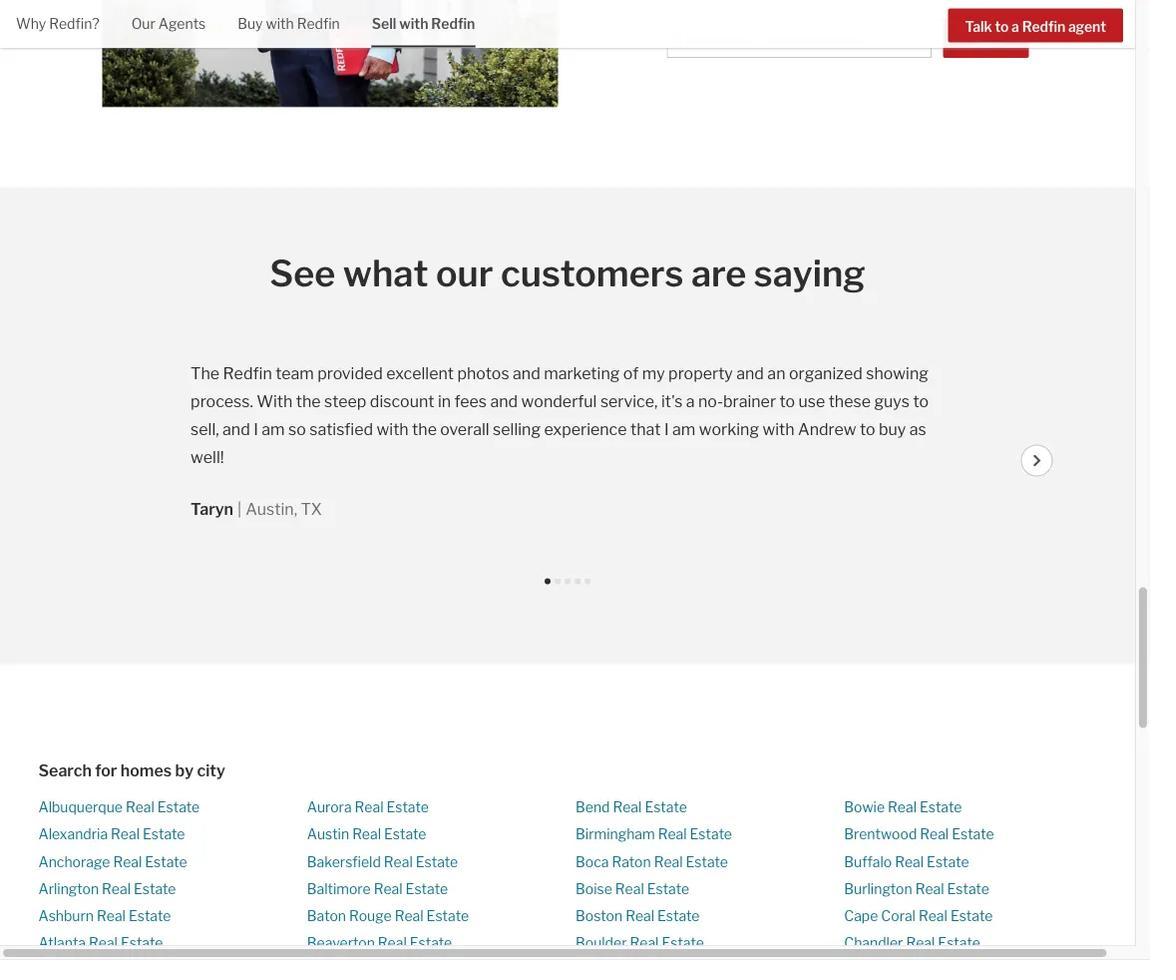 Task type: locate. For each thing, give the bounding box(es) containing it.
baltimore
[[307, 881, 371, 897]]

buy
[[238, 15, 263, 32]]

real down baton rouge real estate link
[[378, 935, 407, 952]]

redfin right sell in the left of the page
[[432, 15, 475, 32]]

real for burlington real estate
[[916, 881, 945, 897]]

customers
[[501, 251, 684, 295]]

a inside the talk to a redfin agent button
[[1012, 18, 1020, 35]]

discount
[[370, 391, 434, 410]]

the down discount
[[412, 419, 437, 438]]

real down the burlington real estate link
[[919, 908, 948, 925]]

real up birmingham
[[613, 799, 642, 816]]

real up cape coral real estate
[[916, 881, 945, 897]]

search for homes by city
[[38, 761, 225, 780]]

with down discount
[[376, 419, 408, 438]]

estate for boise real estate
[[648, 881, 690, 897]]

am
[[261, 419, 285, 438], [672, 419, 696, 438]]

real up the baltimore real estate
[[384, 853, 413, 870]]

by
[[175, 761, 194, 780]]

to left use
[[780, 391, 795, 410]]

real down "raton"
[[616, 881, 645, 897]]

real for beaverton real estate
[[378, 935, 407, 952]]

i down with
[[253, 419, 258, 438]]

redfin left the agent
[[1023, 18, 1066, 35]]

estate up bakersfield real estate
[[384, 826, 427, 843]]

estate down ashburn real estate link on the bottom
[[121, 935, 163, 952]]

estate down anchorage real estate
[[134, 881, 176, 897]]

taryn
[[190, 498, 233, 518]]

redfin inside button
[[1023, 18, 1066, 35]]

talk
[[966, 18, 993, 35]]

real for aurora real estate
[[355, 799, 384, 816]]

estate for anchorage real estate
[[145, 853, 187, 870]]

estate for bowie real estate
[[920, 799, 963, 816]]

estate up the baltimore real estate
[[416, 853, 458, 870]]

estate up 'birmingham real estate' link
[[645, 799, 688, 816]]

boca
[[576, 853, 609, 870]]

1 horizontal spatial am
[[672, 419, 696, 438]]

bowie
[[845, 799, 885, 816]]

0 vertical spatial the
[[296, 391, 321, 410]]

real down aurora real estate link
[[352, 826, 381, 843]]

austin real estate link
[[307, 826, 427, 843]]

the
[[296, 391, 321, 410], [412, 419, 437, 438]]

baton rouge real estate
[[307, 908, 469, 925]]

estate down baton rouge real estate link
[[410, 935, 452, 952]]

real down anchorage real estate
[[102, 881, 131, 897]]

marketing
[[544, 363, 620, 382]]

estate up beaverton real estate
[[427, 908, 469, 925]]

estate for austin real estate
[[384, 826, 427, 843]]

1 vertical spatial a
[[686, 391, 695, 410]]

aurora
[[307, 799, 352, 816]]

0 vertical spatial a
[[1012, 18, 1020, 35]]

real for buffalo real estate
[[896, 853, 924, 870]]

real down alexandria real estate link
[[113, 853, 142, 870]]

arlington
[[38, 881, 99, 897]]

real down the arlington real estate "link"
[[97, 908, 126, 925]]

1 horizontal spatial a
[[1012, 18, 1020, 35]]

our
[[131, 15, 156, 32]]

sell with redfin
[[372, 15, 475, 32]]

real for boulder real estate
[[630, 935, 659, 952]]

estate down alexandria real estate link
[[145, 853, 187, 870]]

estate up "boca raton real estate" link
[[690, 826, 733, 843]]

estate
[[158, 799, 200, 816], [387, 799, 429, 816], [645, 799, 688, 816], [920, 799, 963, 816], [143, 826, 185, 843], [384, 826, 427, 843], [690, 826, 733, 843], [952, 826, 995, 843], [145, 853, 187, 870], [416, 853, 458, 870], [686, 853, 729, 870], [927, 853, 970, 870], [134, 881, 176, 897], [406, 881, 448, 897], [648, 881, 690, 897], [948, 881, 990, 897], [129, 908, 171, 925], [427, 908, 469, 925], [658, 908, 700, 925], [951, 908, 993, 925], [121, 935, 163, 952], [410, 935, 452, 952], [662, 935, 705, 952], [939, 935, 981, 952]]

a right it's
[[686, 391, 695, 410]]

estate down the arlington real estate "link"
[[129, 908, 171, 925]]

real up boulder real estate link
[[626, 908, 655, 925]]

arlington real estate link
[[38, 881, 176, 897]]

boise
[[576, 881, 613, 897]]

real up "boca raton real estate" link
[[658, 826, 687, 843]]

real down homes
[[126, 799, 155, 816]]

estate for atlanta real estate
[[121, 935, 163, 952]]

bend real estate
[[576, 799, 688, 816]]

real down ashburn real estate link on the bottom
[[89, 935, 118, 952]]

albuquerque
[[38, 799, 123, 816]]

real for arlington real estate
[[102, 881, 131, 897]]

real up austin real estate
[[355, 799, 384, 816]]

a right "next"
[[1012, 18, 1020, 35]]

estate down birmingham real estate
[[686, 853, 729, 870]]

real for anchorage real estate
[[113, 853, 142, 870]]

to right talk
[[996, 18, 1009, 35]]

am left so
[[261, 419, 285, 438]]

real for bend real estate
[[613, 799, 642, 816]]

redfin
[[297, 15, 340, 32], [432, 15, 475, 32], [1023, 18, 1066, 35], [223, 363, 272, 382]]

with down the brainer
[[763, 419, 795, 438]]

real up the burlington real estate link
[[896, 853, 924, 870]]

real for chandler real estate
[[907, 935, 936, 952]]

estate up boulder real estate link
[[658, 908, 700, 925]]

0 horizontal spatial i
[[253, 419, 258, 438]]

service,
[[600, 391, 658, 410]]

cape
[[845, 908, 879, 925]]

next image
[[1032, 455, 1044, 467]]

bakersfield real estate
[[307, 853, 458, 870]]

slide 1 dot image
[[545, 578, 551, 584]]

to up 'as'
[[913, 391, 929, 410]]

well!
[[190, 447, 224, 466]]

0 horizontal spatial a
[[686, 391, 695, 410]]

showing
[[866, 363, 929, 382]]

estate down brentwood real estate link
[[927, 853, 970, 870]]

real up buffalo real estate
[[921, 826, 949, 843]]

am down it's
[[672, 419, 696, 438]]

estate up cape coral real estate
[[948, 881, 990, 897]]

estate down cape coral real estate 'link'
[[939, 935, 981, 952]]

estate down by
[[158, 799, 200, 816]]

0 horizontal spatial am
[[261, 419, 285, 438]]

taryn | austin, tx
[[190, 498, 322, 518]]

talk to a redfin agent button
[[949, 8, 1124, 42]]

as
[[910, 419, 926, 438]]

birmingham real estate link
[[576, 826, 733, 843]]

estate up austin real estate
[[387, 799, 429, 816]]

real up brentwood real estate
[[888, 799, 917, 816]]

chandler real estate link
[[845, 935, 981, 952]]

real down cape coral real estate 'link'
[[907, 935, 936, 952]]

tx
[[300, 498, 322, 518]]

our agents
[[131, 15, 206, 32]]

austin
[[307, 826, 349, 843]]

my
[[642, 363, 665, 382]]

coral
[[882, 908, 916, 925]]

steep
[[324, 391, 366, 410]]

1 horizontal spatial i
[[664, 419, 669, 438]]

team
[[275, 363, 314, 382]]

organized
[[789, 363, 863, 382]]

and up selling
[[490, 391, 518, 410]]

1 am from the left
[[261, 419, 285, 438]]

selling
[[493, 419, 541, 438]]

real for boston real estate
[[626, 908, 655, 925]]

real for baltimore real estate
[[374, 881, 403, 897]]

the up so
[[296, 391, 321, 410]]

estate up buffalo real estate
[[952, 826, 995, 843]]

estate down boca raton real estate
[[648, 881, 690, 897]]

redfin agent holding a tablet outside a home image
[[102, 0, 559, 107]]

arlington real estate
[[38, 881, 176, 897]]

baltimore real estate
[[307, 881, 448, 897]]

satisfied
[[309, 419, 373, 438]]

estate for alexandria real estate
[[143, 826, 185, 843]]

i right the that
[[664, 419, 669, 438]]

chandler real estate
[[845, 935, 981, 952]]

estate up baton rouge real estate link
[[406, 881, 448, 897]]

next
[[969, 29, 1005, 48]]

in
[[438, 391, 451, 410]]

estate down albuquerque real estate link at bottom left
[[143, 826, 185, 843]]

estate for albuquerque real estate
[[158, 799, 200, 816]]

estate for burlington real estate
[[948, 881, 990, 897]]

redfin up process.
[[223, 363, 272, 382]]

estate for bakersfield real estate
[[416, 853, 458, 870]]

boise real estate
[[576, 881, 690, 897]]

real for albuquerque real estate
[[126, 799, 155, 816]]

real down boston real estate
[[630, 935, 659, 952]]

Enter your street address search field
[[667, 18, 932, 58]]

slide 5 dot image
[[585, 578, 591, 584]]

real up baton rouge real estate
[[374, 881, 403, 897]]

estate for baltimore real estate
[[406, 881, 448, 897]]

i
[[253, 419, 258, 438], [664, 419, 669, 438]]

burlington real estate
[[845, 881, 990, 897]]

estate up brentwood real estate link
[[920, 799, 963, 816]]

provided
[[317, 363, 383, 382]]

the
[[190, 363, 219, 382]]

0 horizontal spatial the
[[296, 391, 321, 410]]

redfin inside the redfin team provided excellent photos and marketing of my property and an organized showing process. with the steep discount in fees and wonderful service, it's a no-brainer to use these guys to sell, and i am so satisfied with the overall selling experience that i am working with andrew to buy as well!
[[223, 363, 272, 382]]

what
[[343, 251, 429, 295]]

real for boise real estate
[[616, 881, 645, 897]]

estate down boston real estate
[[662, 935, 705, 952]]

search
[[38, 761, 92, 780]]

sell
[[372, 15, 397, 32]]

boulder
[[576, 935, 627, 952]]

alexandria real estate link
[[38, 826, 185, 843]]

with
[[256, 391, 292, 410]]

albuquerque real estate
[[38, 799, 200, 816]]

sell,
[[190, 419, 219, 438]]

albuquerque real estate link
[[38, 799, 200, 816]]

real down albuquerque real estate link at bottom left
[[111, 826, 140, 843]]

slide 2 dot image
[[555, 578, 561, 584]]

are
[[692, 251, 747, 295]]

so
[[288, 419, 306, 438]]

beaverton
[[307, 935, 375, 952]]

1 horizontal spatial the
[[412, 419, 437, 438]]

and down process.
[[222, 419, 250, 438]]

why redfin?
[[16, 15, 99, 32]]

raton
[[612, 853, 651, 870]]



Task type: describe. For each thing, give the bounding box(es) containing it.
rouge
[[349, 908, 392, 925]]

anchorage
[[38, 853, 110, 870]]

baton rouge real estate link
[[307, 908, 469, 925]]

estate for arlington real estate
[[134, 881, 176, 897]]

real for bakersfield real estate
[[384, 853, 413, 870]]

|
[[237, 498, 241, 518]]

our agents link
[[131, 0, 206, 46]]

ashburn real estate link
[[38, 908, 171, 925]]

real for birmingham real estate
[[658, 826, 687, 843]]

baton
[[307, 908, 346, 925]]

with right buy
[[266, 15, 294, 32]]

fees
[[454, 391, 487, 410]]

boulder real estate
[[576, 935, 705, 952]]

talk to a redfin agent
[[966, 18, 1107, 35]]

estate for brentwood real estate
[[952, 826, 995, 843]]

redfin left sell in the left of the page
[[297, 15, 340, 32]]

for
[[95, 761, 117, 780]]

estate down the burlington real estate link
[[951, 908, 993, 925]]

it's
[[661, 391, 683, 410]]

that
[[630, 419, 661, 438]]

1 vertical spatial the
[[412, 419, 437, 438]]

estate for ashburn real estate
[[129, 908, 171, 925]]

bend
[[576, 799, 610, 816]]

birmingham real estate
[[576, 826, 733, 843]]

2 am from the left
[[672, 419, 696, 438]]

ashburn
[[38, 908, 94, 925]]

estate for aurora real estate
[[387, 799, 429, 816]]

process.
[[190, 391, 253, 410]]

buffalo real estate link
[[845, 853, 970, 870]]

brainer
[[723, 391, 776, 410]]

estate for buffalo real estate
[[927, 853, 970, 870]]

ashburn real estate
[[38, 908, 171, 925]]

real down birmingham real estate
[[654, 853, 683, 870]]

agents
[[159, 15, 206, 32]]

burlington
[[845, 881, 913, 897]]

atlanta real estate link
[[38, 935, 163, 952]]

bakersfield
[[307, 853, 381, 870]]

anchorage real estate
[[38, 853, 187, 870]]

chandler
[[845, 935, 904, 952]]

buffalo real estate
[[845, 853, 970, 870]]

excellent
[[386, 363, 454, 382]]

property
[[668, 363, 733, 382]]

boise real estate link
[[576, 881, 690, 897]]

experience
[[544, 419, 627, 438]]

real for atlanta real estate
[[89, 935, 118, 952]]

boston
[[576, 908, 623, 925]]

brentwood real estate link
[[845, 826, 995, 843]]

real for austin real estate
[[352, 826, 381, 843]]

bowie real estate link
[[845, 799, 963, 816]]

city
[[197, 761, 225, 780]]

our
[[436, 251, 494, 295]]

brentwood real estate
[[845, 826, 995, 843]]

boca raton real estate
[[576, 853, 729, 870]]

estate for boston real estate
[[658, 908, 700, 925]]

cape coral real estate
[[845, 908, 993, 925]]

real right rouge on the bottom left
[[395, 908, 424, 925]]

and up wonderful
[[513, 363, 540, 382]]

with right sell in the left of the page
[[400, 15, 429, 32]]

2 i from the left
[[664, 419, 669, 438]]

estate for bend real estate
[[645, 799, 688, 816]]

real for ashburn real estate
[[97, 908, 126, 925]]

1 i from the left
[[253, 419, 258, 438]]

to left buy
[[860, 419, 875, 438]]

to inside the talk to a redfin agent button
[[996, 18, 1009, 35]]

real for bowie real estate
[[888, 799, 917, 816]]

boca raton real estate link
[[576, 853, 729, 870]]

estate for beaverton real estate
[[410, 935, 452, 952]]

working
[[699, 419, 759, 438]]

next button
[[944, 18, 1029, 58]]

and left the 'an' at right top
[[736, 363, 764, 382]]

why redfin? link
[[16, 0, 99, 46]]

beaverton real estate
[[307, 935, 452, 952]]

boston real estate link
[[576, 908, 700, 925]]

a inside the redfin team provided excellent photos and marketing of my property and an organized showing process. with the steep discount in fees and wonderful service, it's a no-brainer to use these guys to sell, and i am so satisfied with the overall selling experience that i am working with andrew to buy as well!
[[686, 391, 695, 410]]

estate for chandler real estate
[[939, 935, 981, 952]]

burlington real estate link
[[845, 881, 990, 897]]

saying
[[754, 251, 866, 295]]

estate for birmingham real estate
[[690, 826, 733, 843]]

alexandria
[[38, 826, 108, 843]]

alexandria real estate
[[38, 826, 185, 843]]

baltimore real estate link
[[307, 881, 448, 897]]

photos
[[457, 363, 509, 382]]

cape coral real estate link
[[845, 908, 993, 925]]

austin real estate
[[307, 826, 427, 843]]

austin,
[[245, 498, 297, 518]]

estate for boulder real estate
[[662, 935, 705, 952]]

see
[[270, 251, 336, 295]]

andrew
[[798, 419, 856, 438]]

slide 3 dot image
[[565, 578, 571, 584]]

birmingham
[[576, 826, 655, 843]]

overall
[[440, 419, 489, 438]]

use
[[798, 391, 825, 410]]

sell with redfin link
[[372, 0, 475, 46]]

real for brentwood real estate
[[921, 826, 949, 843]]

these
[[829, 391, 871, 410]]

buy with redfin link
[[238, 0, 340, 46]]

atlanta real estate
[[38, 935, 163, 952]]

guys
[[874, 391, 910, 410]]

anchorage real estate link
[[38, 853, 187, 870]]

boston real estate
[[576, 908, 700, 925]]

buy with redfin
[[238, 15, 340, 32]]

brentwood
[[845, 826, 918, 843]]

real for alexandria real estate
[[111, 826, 140, 843]]

slide 4 dot image
[[575, 578, 581, 584]]



Task type: vqa. For each thing, say whether or not it's contained in the screenshot.
Ave.
no



